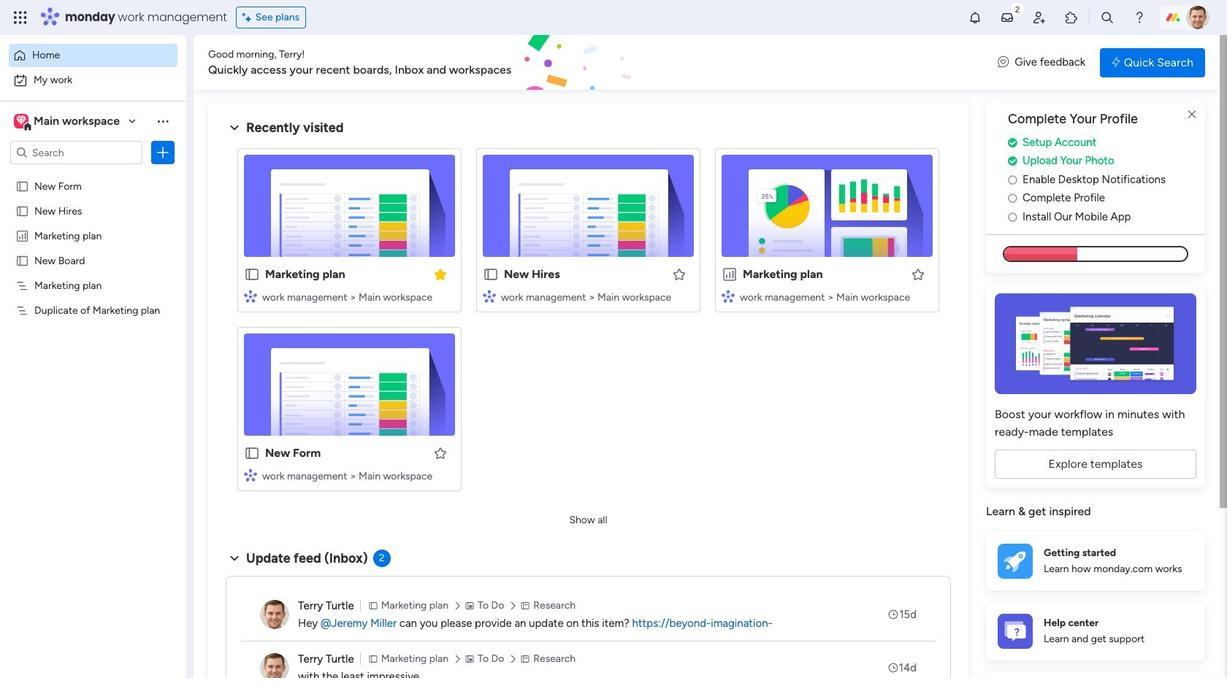 Task type: describe. For each thing, give the bounding box(es) containing it.
0 vertical spatial public dashboard image
[[15, 229, 29, 243]]

add to favorites image
[[911, 267, 926, 282]]

check circle image
[[1008, 137, 1018, 148]]

workspace selection element
[[14, 113, 122, 131]]

1 terry turtle image from the top
[[260, 600, 289, 630]]

search everything image
[[1100, 10, 1115, 25]]

monday marketplace image
[[1064, 10, 1079, 25]]

2 terry turtle image from the top
[[260, 654, 289, 679]]

workspace image
[[14, 113, 28, 129]]

3 circle o image from the top
[[1008, 212, 1018, 223]]

2 vertical spatial option
[[0, 173, 186, 176]]

v2 user feedback image
[[998, 54, 1009, 71]]

terry turtle image
[[1186, 6, 1210, 29]]

quick search results list box
[[226, 137, 951, 509]]

Search in workspace field
[[31, 144, 122, 161]]

getting started element
[[986, 532, 1205, 591]]

1 vertical spatial option
[[9, 69, 178, 92]]

notifications image
[[968, 10, 983, 25]]

select product image
[[13, 10, 28, 25]]

workspace image
[[16, 113, 26, 129]]

close recently visited image
[[226, 119, 243, 137]]

remove from favorites image
[[433, 267, 448, 282]]

options image
[[156, 145, 170, 160]]

public board image
[[244, 446, 260, 462]]



Task type: locate. For each thing, give the bounding box(es) containing it.
templates image image
[[999, 294, 1192, 395]]

help center element
[[986, 603, 1205, 661]]

1 horizontal spatial add to favorites image
[[672, 267, 687, 282]]

1 vertical spatial add to favorites image
[[433, 446, 448, 461]]

workspace options image
[[156, 114, 170, 128]]

update feed image
[[1000, 10, 1015, 25]]

1 vertical spatial circle o image
[[1008, 193, 1018, 204]]

2 circle o image from the top
[[1008, 193, 1018, 204]]

0 vertical spatial terry turtle image
[[260, 600, 289, 630]]

dapulse x slim image
[[1183, 106, 1201, 123]]

help image
[[1132, 10, 1147, 25]]

terry turtle image
[[260, 600, 289, 630], [260, 654, 289, 679]]

1 horizontal spatial public dashboard image
[[722, 267, 738, 283]]

0 horizontal spatial add to favorites image
[[433, 446, 448, 461]]

check circle image
[[1008, 156, 1018, 167]]

1 vertical spatial public dashboard image
[[722, 267, 738, 283]]

0 vertical spatial add to favorites image
[[672, 267, 687, 282]]

close update feed (inbox) image
[[226, 550, 243, 568]]

2 element
[[373, 550, 391, 568]]

v2 bolt switch image
[[1112, 54, 1120, 70]]

2 vertical spatial circle o image
[[1008, 212, 1018, 223]]

public board image
[[15, 179, 29, 193], [15, 204, 29, 218], [15, 253, 29, 267], [244, 267, 260, 283], [483, 267, 499, 283]]

circle o image
[[1008, 174, 1018, 185], [1008, 193, 1018, 204], [1008, 212, 1018, 223]]

option
[[9, 44, 178, 67], [9, 69, 178, 92], [0, 173, 186, 176]]

0 vertical spatial option
[[9, 44, 178, 67]]

1 circle o image from the top
[[1008, 174, 1018, 185]]

invite members image
[[1032, 10, 1047, 25]]

0 vertical spatial circle o image
[[1008, 174, 1018, 185]]

0 horizontal spatial public dashboard image
[[15, 229, 29, 243]]

see plans image
[[242, 9, 255, 26]]

public dashboard image
[[15, 229, 29, 243], [722, 267, 738, 283]]

2 image
[[1011, 1, 1024, 17]]

add to favorites image
[[672, 267, 687, 282], [433, 446, 448, 461]]

list box
[[0, 171, 186, 520]]

1 vertical spatial terry turtle image
[[260, 654, 289, 679]]



Task type: vqa. For each thing, say whether or not it's contained in the screenshot.
Search everything icon
yes



